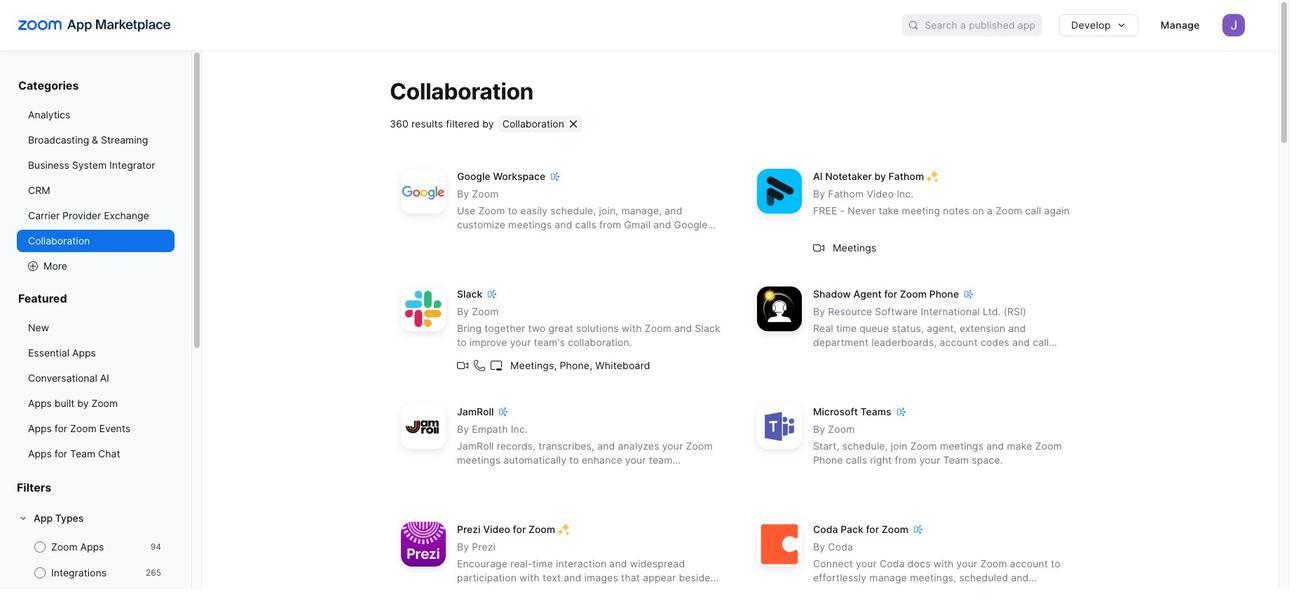 Task type: vqa. For each thing, say whether or not it's contained in the screenshot.


Task type: locate. For each thing, give the bounding box(es) containing it.
beside
[[679, 573, 711, 584]]

1 horizontal spatial with
[[622, 323, 642, 335]]

0 horizontal spatial team
[[70, 448, 95, 460]]

space.
[[972, 455, 1004, 467]]

calls left gmail
[[576, 219, 597, 231]]

your up manage
[[856, 558, 877, 570]]

from down join,
[[600, 219, 622, 231]]

meetings up space.
[[940, 441, 984, 453]]

1 vertical spatial with
[[934, 558, 954, 570]]

google up use
[[457, 171, 491, 183]]

collaboration up filtered
[[390, 78, 534, 105]]

to inside by zoom use zoom to easily schedule, join, manage, and customize meetings and calls from gmail and google calendar.
[[508, 205, 518, 217]]

collaboration up more
[[28, 235, 90, 247]]

1 vertical spatial calls
[[846, 455, 868, 467]]

0 horizontal spatial schedule,
[[551, 205, 596, 217]]

types
[[55, 513, 84, 525]]

by inside by zoom use zoom to easily schedule, join, manage, and customize meetings and calls from gmail and google calendar.
[[457, 188, 469, 200]]

1 horizontal spatial slack
[[695, 323, 721, 335]]

phone down start,
[[814, 455, 843, 467]]

by for by empath inc. jamroll records, transcribes, and analyzes your zoom meetings automatically to enhance your team collaboration in sales and team meetings.
[[457, 424, 469, 436]]

by inside by zoom start, schedule, join zoom meetings and make zoom phone calls right from your team space.
[[814, 424, 826, 436]]

by inside "by zoom bring together two great solutions with zoom and slack to improve your team's collaboration."
[[457, 306, 469, 318]]

zoom up bring
[[472, 306, 499, 318]]

2 horizontal spatial by
[[875, 171, 886, 183]]

0 vertical spatial with
[[622, 323, 642, 335]]

zoom inside the by empath inc. jamroll records, transcribes, and analyzes your zoom meetings automatically to enhance your team collaboration in sales and team meetings.
[[686, 441, 713, 453]]

collaboration button
[[498, 116, 583, 133]]

right
[[871, 455, 892, 467]]

apps for apps for team chat
[[28, 448, 52, 460]]

slack
[[457, 288, 483, 300], [695, 323, 721, 335]]

fathom
[[889, 171, 925, 183], [828, 188, 864, 200]]

1 vertical spatial account
[[1010, 558, 1049, 570]]

1 horizontal spatial inc.
[[897, 188, 914, 200]]

0 vertical spatial schedule,
[[551, 205, 596, 217]]

time
[[837, 323, 857, 335], [533, 558, 553, 570]]

apps down app types dropdown button
[[80, 541, 104, 553]]

0 horizontal spatial inc.
[[511, 424, 528, 436]]

with inside by coda connect your coda docs with your zoom account to effortlessly manage meetings, scheduled and recordings
[[934, 558, 954, 570]]

docs
[[908, 558, 931, 570]]

0 vertical spatial jamroll
[[457, 406, 494, 418]]

join,
[[599, 205, 619, 217]]

team down enhance at the bottom left of page
[[581, 469, 604, 481]]

disposition.
[[814, 351, 868, 363]]

0 vertical spatial video
[[867, 188, 894, 200]]

app types
[[34, 513, 84, 525]]

0 vertical spatial google
[[457, 171, 491, 183]]

2 vertical spatial coda
[[880, 558, 905, 570]]

collaboration
[[390, 78, 534, 105], [503, 118, 565, 130], [28, 235, 90, 247]]

collaboration up workspace
[[503, 118, 565, 130]]

apps left built on the left bottom
[[28, 398, 52, 410]]

fathom inside the by fathom video inc. free - never take meeting notes on a zoom call again
[[828, 188, 864, 200]]

zoom up scheduled
[[981, 558, 1008, 570]]

by for by zoom start, schedule, join zoom meetings and make zoom phone calls right from your team space.
[[814, 424, 826, 436]]

0 horizontal spatial from
[[600, 219, 622, 231]]

by right notetaker
[[875, 171, 886, 183]]

leaderboards,
[[872, 337, 937, 349]]

meetings inside the by empath inc. jamroll records, transcribes, and analyzes your zoom meetings automatically to enhance your team collaboration in sales and team meetings.
[[457, 455, 501, 467]]

categories button
[[17, 79, 175, 104]]

by inside the by fathom video inc. free - never take meeting notes on a zoom call again
[[814, 188, 826, 200]]

your down together
[[510, 337, 531, 349]]

1 horizontal spatial time
[[837, 323, 857, 335]]

by left the empath
[[457, 424, 469, 436]]

by resource software international ltd. (rsi) real time queue status, agent, extension and department leaderboards, account codes and call disposition.
[[814, 306, 1049, 363]]

0 vertical spatial by
[[483, 118, 494, 130]]

zoom up apps for team chat
[[70, 423, 97, 435]]

account inside by coda connect your coda docs with your zoom account to effortlessly manage meetings, scheduled and recordings
[[1010, 558, 1049, 570]]

time up text
[[533, 558, 553, 570]]

develop
[[1072, 19, 1112, 31]]

zoom up real-
[[529, 524, 556, 536]]

with right solutions on the bottom of the page
[[622, 323, 642, 335]]

broadcasting
[[28, 134, 89, 146]]

0 vertical spatial inc.
[[897, 188, 914, 200]]

0 horizontal spatial team
[[581, 469, 604, 481]]

to inside "by zoom bring together two great solutions with zoom and slack to improve your team's collaboration."
[[457, 337, 467, 349]]

status,
[[892, 323, 924, 335]]

by right filtered
[[483, 118, 494, 130]]

time inside by resource software international ltd. (rsi) real time queue status, agent, extension and department leaderboards, account codes and call disposition.
[[837, 323, 857, 335]]

2 vertical spatial with
[[520, 573, 540, 584]]

fathom up meeting
[[889, 171, 925, 183]]

coda up manage
[[880, 558, 905, 570]]

0 vertical spatial account
[[940, 337, 978, 349]]

chat
[[98, 448, 120, 460]]

by for apps built by zoom
[[77, 398, 89, 410]]

0 horizontal spatial time
[[533, 558, 553, 570]]

zoom down google workspace
[[472, 188, 499, 200]]

sales
[[533, 469, 557, 481]]

fathom up - at the top
[[828, 188, 864, 200]]

team down apps for zoom events
[[70, 448, 95, 460]]

apps for apps for zoom events
[[28, 423, 52, 435]]

by up bring
[[457, 306, 469, 318]]

by inside by coda connect your coda docs with your zoom account to effortlessly manage meetings, scheduled and recordings
[[814, 542, 826, 554]]

1 horizontal spatial account
[[1010, 558, 1049, 570]]

by up free
[[814, 188, 826, 200]]

video inside the by fathom video inc. free - never take meeting notes on a zoom call again
[[867, 188, 894, 200]]

extension
[[960, 323, 1006, 335]]

0 vertical spatial calls
[[576, 219, 597, 231]]

0 horizontal spatial google
[[457, 171, 491, 183]]

ltd.
[[983, 306, 1001, 318]]

zoom right analyzes
[[686, 441, 713, 453]]

analytics link
[[17, 104, 175, 126]]

meetings, phone, whiteboard
[[511, 360, 650, 372]]

zoom up software
[[900, 288, 927, 300]]

schedule, up right
[[843, 441, 888, 453]]

with
[[622, 323, 642, 335], [934, 558, 954, 570], [520, 573, 540, 584]]

by inside the by empath inc. jamroll records, transcribes, and analyzes your zoom meetings automatically to enhance your team collaboration in sales and team meetings.
[[457, 424, 469, 436]]

time up department
[[837, 323, 857, 335]]

google
[[457, 171, 491, 183], [674, 219, 708, 231]]

inc. inside the by empath inc. jamroll records, transcribes, and analyzes your zoom meetings automatically to enhance your team collaboration in sales and team meetings.
[[511, 424, 528, 436]]

by up connect
[[814, 542, 826, 554]]

for up real-
[[513, 524, 526, 536]]

for up software
[[885, 288, 898, 300]]

collaboration for collaboration button
[[503, 118, 565, 130]]

0 vertical spatial team
[[649, 455, 673, 467]]

workspace
[[493, 171, 546, 183]]

you
[[457, 587, 474, 590]]

by for by fathom video inc. free - never take meeting notes on a zoom call again
[[814, 188, 826, 200]]

apps down new link
[[72, 347, 96, 359]]

-
[[841, 205, 845, 217]]

prezi
[[457, 524, 481, 536], [472, 542, 496, 554]]

calls left right
[[846, 455, 868, 467]]

1 horizontal spatial by
[[483, 118, 494, 130]]

by coda connect your coda docs with your zoom account to effortlessly manage meetings, scheduled and recordings
[[814, 542, 1061, 590]]

1 horizontal spatial phone
[[930, 288, 960, 300]]

empath
[[472, 424, 508, 436]]

0 vertical spatial from
[[600, 219, 622, 231]]

ai notetaker by fathom
[[814, 171, 925, 183]]

0 horizontal spatial fathom
[[828, 188, 864, 200]]

meetings inside by zoom start, schedule, join zoom meetings and make zoom phone calls right from your team space.
[[940, 441, 984, 453]]

1 vertical spatial google
[[674, 219, 708, 231]]

0 horizontal spatial meetings
[[457, 455, 501, 467]]

jamroll up the empath
[[457, 406, 494, 418]]

1 vertical spatial prezi
[[472, 542, 496, 554]]

1 vertical spatial jamroll
[[457, 441, 494, 453]]

by up use
[[457, 188, 469, 200]]

meetings up "collaboration" at the bottom left of page
[[457, 455, 501, 467]]

by inside by prezi encourage real-time interaction and widespread participation with text and images that appear beside you
[[457, 542, 469, 554]]

collaboration link
[[17, 230, 175, 252]]

from inside by zoom use zoom to easily schedule, join, manage, and customize meetings and calls from gmail and google calendar.
[[600, 219, 622, 231]]

by right built on the left bottom
[[77, 398, 89, 410]]

provider
[[62, 210, 101, 222]]

video
[[867, 188, 894, 200], [483, 524, 511, 536]]

notetaker
[[826, 171, 872, 183]]

0 horizontal spatial ai
[[100, 372, 109, 384]]

free
[[814, 205, 838, 217]]

google inside by zoom use zoom to easily schedule, join, manage, and customize meetings and calls from gmail and google calendar.
[[674, 219, 708, 231]]

call
[[1026, 205, 1042, 217], [1033, 337, 1049, 349]]

1 vertical spatial ai
[[100, 372, 109, 384]]

schedule,
[[551, 205, 596, 217], [843, 441, 888, 453]]

1 vertical spatial team
[[581, 469, 604, 481]]

never
[[848, 205, 876, 217]]

apps down the apps built by zoom
[[28, 423, 52, 435]]

for down built on the left bottom
[[55, 423, 67, 435]]

with down real-
[[520, 573, 540, 584]]

1 horizontal spatial meetings
[[509, 219, 552, 231]]

apps up filters
[[28, 448, 52, 460]]

1 vertical spatial coda
[[828, 542, 854, 554]]

banner containing develop
[[0, 0, 1279, 50]]

1 horizontal spatial from
[[895, 455, 917, 467]]

connect
[[814, 558, 854, 570]]

by up the real
[[814, 306, 826, 318]]

video up the encourage
[[483, 524, 511, 536]]

apps built by zoom link
[[17, 393, 175, 415]]

Search text field
[[925, 15, 1043, 35]]

built
[[55, 398, 75, 410]]

1 vertical spatial by
[[875, 171, 886, 183]]

0 vertical spatial fathom
[[889, 171, 925, 183]]

whiteboard
[[596, 360, 650, 372]]

inc. up meeting
[[897, 188, 914, 200]]

for right "pack"
[[866, 524, 880, 536]]

1 horizontal spatial team
[[944, 455, 969, 467]]

coda left "pack"
[[814, 524, 838, 536]]

calls inside by zoom start, schedule, join zoom meetings and make zoom phone calls right from your team space.
[[846, 455, 868, 467]]

0 horizontal spatial account
[[940, 337, 978, 349]]

0 horizontal spatial calls
[[576, 219, 597, 231]]

zoom down 'microsoft'
[[828, 424, 855, 436]]

0 vertical spatial call
[[1026, 205, 1042, 217]]

0 horizontal spatial phone
[[814, 455, 843, 467]]

0 horizontal spatial slack
[[457, 288, 483, 300]]

meetings
[[509, 219, 552, 231], [940, 441, 984, 453], [457, 455, 501, 467]]

with up meetings,
[[934, 558, 954, 570]]

zoom up the docs
[[882, 524, 909, 536]]

2 vertical spatial collaboration
[[28, 235, 90, 247]]

collaboration for collaboration link
[[28, 235, 90, 247]]

1 vertical spatial from
[[895, 455, 917, 467]]

0 horizontal spatial with
[[520, 573, 540, 584]]

1 horizontal spatial google
[[674, 219, 708, 231]]

by zoom start, schedule, join zoom meetings and make zoom phone calls right from your team space.
[[814, 424, 1063, 467]]

call left again
[[1026, 205, 1042, 217]]

2 vertical spatial meetings
[[457, 455, 501, 467]]

1 vertical spatial collaboration
[[503, 118, 565, 130]]

by up start,
[[814, 424, 826, 436]]

1 vertical spatial call
[[1033, 337, 1049, 349]]

1 horizontal spatial video
[[867, 188, 894, 200]]

1 vertical spatial schedule,
[[843, 441, 888, 453]]

calendar.
[[457, 233, 502, 245]]

ai down essential apps link
[[100, 372, 109, 384]]

team left space.
[[944, 455, 969, 467]]

department
[[814, 337, 869, 349]]

essential
[[28, 347, 69, 359]]

coda up connect
[[828, 542, 854, 554]]

meetings down easily
[[509, 219, 552, 231]]

call right codes
[[1033, 337, 1049, 349]]

0 vertical spatial prezi
[[457, 524, 481, 536]]

zoom
[[472, 188, 499, 200], [479, 205, 505, 217], [996, 205, 1023, 217], [900, 288, 927, 300], [472, 306, 499, 318], [645, 323, 672, 335], [91, 398, 118, 410], [70, 423, 97, 435], [828, 424, 855, 436], [686, 441, 713, 453], [911, 441, 938, 453], [1036, 441, 1063, 453], [529, 524, 556, 536], [882, 524, 909, 536], [51, 541, 78, 553], [981, 558, 1008, 570]]

categories
[[18, 79, 79, 93]]

slack inside "by zoom bring together two great solutions with zoom and slack to improve your team's collaboration."
[[695, 323, 721, 335]]

for down apps for zoom events
[[55, 448, 67, 460]]

conversational
[[28, 372, 97, 384]]

your right right
[[920, 455, 941, 467]]

that
[[621, 573, 640, 584]]

1 vertical spatial slack
[[695, 323, 721, 335]]

apps for team chat link
[[17, 443, 175, 466]]

2 vertical spatial by
[[77, 398, 89, 410]]

inc.
[[897, 188, 914, 200], [511, 424, 528, 436]]

zoom right join on the right of page
[[911, 441, 938, 453]]

video up take
[[867, 188, 894, 200]]

1 horizontal spatial ai
[[814, 171, 823, 183]]

jamroll down the empath
[[457, 441, 494, 453]]

banner
[[0, 0, 1279, 50]]

customize
[[457, 219, 506, 231]]

with inside by prezi encourage real-time interaction and widespread participation with text and images that appear beside you
[[520, 573, 540, 584]]

collaboration inside button
[[503, 118, 565, 130]]

streaming
[[101, 134, 148, 146]]

2 horizontal spatial with
[[934, 558, 954, 570]]

1 vertical spatial meetings
[[940, 441, 984, 453]]

events
[[99, 423, 131, 435]]

2 jamroll from the top
[[457, 441, 494, 453]]

by inside by resource software international ltd. (rsi) real time queue status, agent, extension and department leaderboards, account codes and call disposition.
[[814, 306, 826, 318]]

0 vertical spatial collaboration
[[390, 78, 534, 105]]

featured
[[18, 292, 67, 306]]

2 horizontal spatial meetings
[[940, 441, 984, 453]]

google right gmail
[[674, 219, 708, 231]]

and inside "by zoom bring together two great solutions with zoom and slack to improve your team's collaboration."
[[675, 323, 692, 335]]

0 horizontal spatial by
[[77, 398, 89, 410]]

1 horizontal spatial schedule,
[[843, 441, 888, 453]]

by up the encourage
[[457, 542, 469, 554]]

zoom inside the by fathom video inc. free - never take meeting notes on a zoom call again
[[996, 205, 1023, 217]]

1 vertical spatial fathom
[[828, 188, 864, 200]]

by for by zoom bring together two great solutions with zoom and slack to improve your team's collaboration.
[[457, 306, 469, 318]]

appear
[[643, 573, 676, 584]]

business system integrator link
[[17, 154, 175, 177]]

system
[[72, 159, 107, 171]]

0 vertical spatial time
[[837, 323, 857, 335]]

0 vertical spatial meetings
[[509, 219, 552, 231]]

carrier
[[28, 210, 60, 222]]

0 vertical spatial slack
[[457, 288, 483, 300]]

inc. up records,
[[511, 424, 528, 436]]

by for ai notetaker by fathom
[[875, 171, 886, 183]]

team
[[70, 448, 95, 460], [944, 455, 969, 467]]

1 horizontal spatial calls
[[846, 455, 868, 467]]

international
[[921, 306, 980, 318]]

zoom down types
[[51, 541, 78, 553]]

coda
[[814, 524, 838, 536], [828, 542, 854, 554], [880, 558, 905, 570]]

effortlessly
[[814, 573, 867, 584]]

1 vertical spatial time
[[533, 558, 553, 570]]

from down join on the right of page
[[895, 455, 917, 467]]

zoom right a
[[996, 205, 1023, 217]]

team down analyzes
[[649, 455, 673, 467]]

phone up international at the bottom of page
[[930, 288, 960, 300]]

schedule, left join,
[[551, 205, 596, 217]]

improve
[[470, 337, 507, 349]]

1 vertical spatial inc.
[[511, 424, 528, 436]]

by prezi encourage real-time interaction and widespread participation with text and images that appear beside you
[[457, 542, 711, 590]]

ai left notetaker
[[814, 171, 823, 183]]

meeting
[[902, 205, 941, 217]]

1 vertical spatial video
[[483, 524, 511, 536]]

1 vertical spatial phone
[[814, 455, 843, 467]]



Task type: describe. For each thing, give the bounding box(es) containing it.
for for prezi
[[513, 524, 526, 536]]

manage,
[[622, 205, 662, 217]]

solutions
[[576, 323, 619, 335]]

0 vertical spatial phone
[[930, 288, 960, 300]]

0 vertical spatial ai
[[814, 171, 823, 183]]

schedule, inside by zoom start, schedule, join zoom meetings and make zoom phone calls right from your team space.
[[843, 441, 888, 453]]

your inside "by zoom bring together two great solutions with zoom and slack to improve your team's collaboration."
[[510, 337, 531, 349]]

by for by zoom use zoom to easily schedule, join, manage, and customize meetings and calls from gmail and google calendar.
[[457, 188, 469, 200]]

transcribes,
[[539, 441, 595, 453]]

integrator
[[109, 159, 155, 171]]

real
[[814, 323, 834, 335]]

meetings inside by zoom use zoom to easily schedule, join, manage, and customize meetings and calls from gmail and google calendar.
[[509, 219, 552, 231]]

again
[[1045, 205, 1070, 217]]

meetings.
[[607, 469, 654, 481]]

broadcasting & streaming link
[[17, 129, 175, 151]]

shadow
[[814, 288, 851, 300]]

by for by prezi encourage real-time interaction and widespread participation with text and images that appear beside you
[[457, 542, 469, 554]]

teams
[[861, 406, 892, 418]]

agent,
[[927, 323, 957, 335]]

microsoft
[[814, 406, 858, 418]]

encourage
[[457, 558, 508, 570]]

jamroll inside the by empath inc. jamroll records, transcribes, and analyzes your zoom meetings automatically to enhance your team collaboration in sales and team meetings.
[[457, 441, 494, 453]]

on
[[973, 205, 985, 217]]

your down analyzes
[[625, 455, 646, 467]]

by empath inc. jamroll records, transcribes, and analyzes your zoom meetings automatically to enhance your team collaboration in sales and team meetings.
[[457, 424, 713, 481]]

app
[[34, 513, 53, 525]]

analytics
[[28, 109, 70, 121]]

call inside the by fathom video inc. free - never take meeting notes on a zoom call again
[[1026, 205, 1042, 217]]

schedule, inside by zoom use zoom to easily schedule, join, manage, and customize meetings and calls from gmail and google calendar.
[[551, 205, 596, 217]]

together
[[485, 323, 526, 335]]

from inside by zoom start, schedule, join zoom meetings and make zoom phone calls right from your team space.
[[895, 455, 917, 467]]

shadow agent for zoom phone
[[814, 288, 960, 300]]

manage
[[1161, 19, 1201, 31]]

manage
[[870, 573, 908, 584]]

360
[[390, 118, 409, 130]]

new
[[28, 322, 49, 334]]

widespread
[[630, 558, 685, 570]]

for for coda
[[866, 524, 880, 536]]

queue
[[860, 323, 889, 335]]

conversational ai link
[[17, 368, 175, 390]]

google workspace
[[457, 171, 546, 183]]

collaboration
[[457, 469, 519, 481]]

zoom inside by coda connect your coda docs with your zoom account to effortlessly manage meetings, scheduled and recordings
[[981, 558, 1008, 570]]

filters
[[17, 481, 51, 495]]

apps for apps built by zoom
[[28, 398, 52, 410]]

more
[[43, 260, 67, 272]]

resource
[[828, 306, 873, 318]]

inc. inside the by fathom video inc. free - never take meeting notes on a zoom call again
[[897, 188, 914, 200]]

your inside by zoom start, schedule, join zoom meetings and make zoom phone calls right from your team space.
[[920, 455, 941, 467]]

essential apps
[[28, 347, 96, 359]]

great
[[549, 323, 574, 335]]

app types button
[[17, 508, 175, 530]]

apps for team chat
[[28, 448, 120, 460]]

make
[[1008, 441, 1033, 453]]

apps for zoom events link
[[17, 418, 175, 440]]

new link
[[17, 317, 175, 339]]

prezi inside by prezi encourage real-time interaction and widespread participation with text and images that appear beside you
[[472, 542, 496, 554]]

use
[[457, 205, 476, 217]]

1 horizontal spatial team
[[649, 455, 673, 467]]

0 horizontal spatial video
[[483, 524, 511, 536]]

to inside the by empath inc. jamroll records, transcribes, and analyzes your zoom meetings automatically to enhance your team collaboration in sales and team meetings.
[[570, 455, 579, 467]]

codes
[[981, 337, 1010, 349]]

&
[[92, 134, 98, 146]]

your right analyzes
[[663, 441, 683, 453]]

(rsi)
[[1004, 306, 1027, 318]]

1 horizontal spatial fathom
[[889, 171, 925, 183]]

and inside by zoom start, schedule, join zoom meetings and make zoom phone calls right from your team space.
[[987, 441, 1005, 453]]

by zoom bring together two great solutions with zoom and slack to improve your team's collaboration.
[[457, 306, 721, 349]]

calls inside by zoom use zoom to easily schedule, join, manage, and customize meetings and calls from gmail and google calendar.
[[576, 219, 597, 231]]

join
[[891, 441, 908, 453]]

carrier provider exchange
[[28, 210, 149, 222]]

zoom up customize
[[479, 205, 505, 217]]

pack
[[841, 524, 864, 536]]

time inside by prezi encourage real-time interaction and widespread participation with text and images that appear beside you
[[533, 558, 553, 570]]

call inside by resource software international ltd. (rsi) real time queue status, agent, extension and department leaderboards, account codes and call disposition.
[[1033, 337, 1049, 349]]

two
[[528, 323, 546, 335]]

0 vertical spatial coda
[[814, 524, 838, 536]]

exchange
[[104, 210, 149, 222]]

1 jamroll from the top
[[457, 406, 494, 418]]

prezi video for zoom
[[457, 524, 556, 536]]

for for shadow
[[885, 288, 898, 300]]

team's
[[534, 337, 565, 349]]

360 results filtered by
[[390, 118, 494, 130]]

recordings
[[814, 587, 864, 590]]

your up scheduled
[[957, 558, 978, 570]]

zoom down conversational ai 'link'
[[91, 398, 118, 410]]

interaction
[[556, 558, 607, 570]]

easily
[[521, 205, 548, 217]]

by for by resource software international ltd. (rsi) real time queue status, agent, extension and department leaderboards, account codes and call disposition.
[[814, 306, 826, 318]]

team inside by zoom start, schedule, join zoom meetings and make zoom phone calls right from your team space.
[[944, 455, 969, 467]]

zoom up whiteboard
[[645, 323, 672, 335]]

text
[[543, 573, 561, 584]]

conversational ai
[[28, 372, 109, 384]]

by for by coda connect your coda docs with your zoom account to effortlessly manage meetings, scheduled and recordings
[[814, 542, 826, 554]]

collaboration.
[[568, 337, 633, 349]]

records,
[[497, 441, 536, 453]]

bring
[[457, 323, 482, 335]]

software
[[876, 306, 918, 318]]

enhance
[[582, 455, 623, 467]]

results
[[412, 118, 443, 130]]

with inside "by zoom bring together two great solutions with zoom and slack to improve your team's collaboration."
[[622, 323, 642, 335]]

to inside by coda connect your coda docs with your zoom account to effortlessly manage meetings, scheduled and recordings
[[1051, 558, 1061, 570]]

gmail
[[624, 219, 651, 231]]

analyzes
[[618, 441, 660, 453]]

meetings
[[833, 242, 877, 254]]

phone inside by zoom start, schedule, join zoom meetings and make zoom phone calls right from your team space.
[[814, 455, 843, 467]]

notes
[[944, 205, 970, 217]]

account inside by resource software international ltd. (rsi) real time queue status, agent, extension and department leaderboards, account codes and call disposition.
[[940, 337, 978, 349]]

zoom right make
[[1036, 441, 1063, 453]]

meetings,
[[910, 573, 957, 584]]

automatically
[[504, 455, 567, 467]]

develop button
[[1060, 14, 1139, 36]]

ai inside 'link'
[[100, 372, 109, 384]]

and inside by coda connect your coda docs with your zoom account to effortlessly manage meetings, scheduled and recordings
[[1012, 573, 1029, 584]]

search a published app element
[[903, 14, 1043, 36]]

integrations
[[51, 567, 107, 579]]

team inside apps for team chat link
[[70, 448, 95, 460]]



